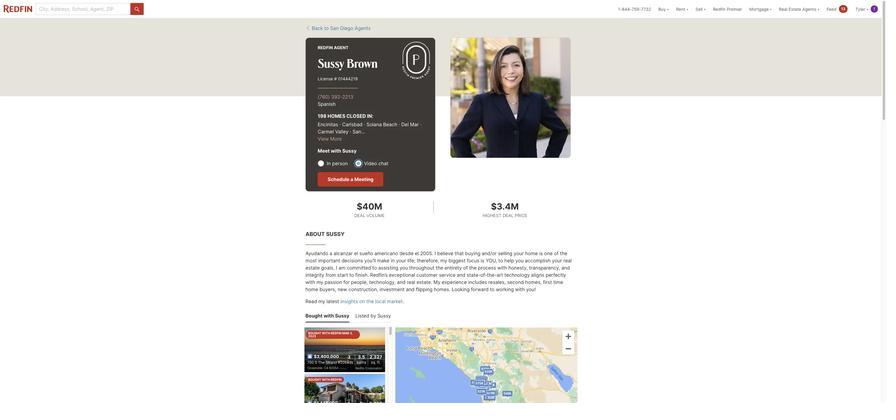 Task type: describe. For each thing, give the bounding box(es) containing it.
▾ for buy ▾
[[668, 6, 669, 12]]

2023
[[308, 335, 316, 338]]

transparency,
[[530, 265, 561, 271]]

time
[[554, 279, 564, 285]]

$40m
[[357, 201, 383, 212]]

premier
[[727, 6, 743, 12]]

3 photo of 13003 w old ave, san diego, ca 92129 image from the left
[[385, 374, 466, 403]]

view
[[318, 136, 329, 142]]

submit search image
[[135, 7, 140, 12]]

beach
[[383, 122, 398, 128]]

sussy down redfin agent
[[318, 55, 345, 71]]

the down focus at the right bottom of the page
[[470, 265, 477, 271]]

buy ▾ button
[[655, 0, 673, 18]]

2213
[[343, 94, 354, 100]]

throughout
[[410, 265, 435, 271]]

3.40m
[[472, 381, 481, 385]]

1 vertical spatial is
[[481, 258, 485, 264]]

▾ for tyler ▾
[[867, 6, 869, 12]]

1 el from the left
[[354, 251, 358, 257]]

schedule a meeting button
[[318, 172, 384, 187]]

(760) 392-2213 link
[[318, 94, 354, 100]]

5 ▾ from the left
[[818, 6, 820, 12]]

540k
[[504, 392, 512, 396]]

schedule a meeting
[[328, 176, 374, 182]]

technology,
[[370, 279, 396, 285]]

2005.
[[421, 251, 434, 257]]

del
[[402, 122, 409, 128]]

1 vertical spatial real
[[407, 279, 416, 285]]

price
[[515, 213, 528, 218]]

sussy brown, redfin agent in encinitas image
[[450, 38, 571, 158]]

with for bought with redfin
[[322, 378, 330, 382]]

redfin premier
[[714, 6, 743, 12]]

· up valley
[[340, 122, 341, 128]]

decisions
[[342, 258, 363, 264]]

0 horizontal spatial of
[[464, 265, 468, 271]]

759-
[[632, 6, 642, 12]]

1.08m
[[479, 383, 489, 387]]

finish.
[[356, 272, 369, 278]]

1 horizontal spatial you
[[516, 258, 524, 264]]

redfin for redfin agent
[[318, 45, 333, 50]]

0 vertical spatial 725k
[[476, 380, 484, 384]]

0 horizontal spatial agents
[[355, 25, 371, 31]]

schedule
[[328, 176, 350, 182]]

in
[[391, 258, 395, 264]]

and up experience
[[457, 272, 466, 278]]

sell ▾ button
[[696, 0, 706, 18]]

investment
[[380, 287, 405, 293]]

0 horizontal spatial your
[[396, 258, 406, 264]]

alcanzar
[[334, 251, 353, 257]]

back
[[312, 25, 323, 31]]

750k
[[477, 377, 485, 381]]

1 vertical spatial my
[[317, 279, 324, 285]]

chat
[[379, 161, 389, 167]]

3,
[[350, 332, 353, 335]]

with right bought
[[324, 313, 334, 319]]

tyler
[[856, 6, 866, 12]]

redfin for redfin premier
[[714, 6, 726, 12]]

redfin for bought with redfin
[[331, 378, 342, 382]]

in
[[327, 161, 331, 167]]

198  homes closed in:
[[318, 113, 374, 119]]

real
[[780, 6, 788, 12]]

1 vertical spatial 725k
[[481, 386, 488, 390]]

· up the …
[[364, 122, 365, 128]]

bought for bought with redfin
[[308, 378, 322, 382]]

estate
[[789, 6, 802, 12]]

buy ▾ button
[[659, 0, 669, 18]]

3 photo of 700 s the strand #202, oceanside, ca 92054 image from the left
[[385, 328, 466, 373]]

insights on the local market link
[[341, 299, 403, 305]]

latest
[[327, 299, 339, 305]]

estate
[[306, 265, 320, 271]]

bought for bought with redfin mar 3, 2023
[[308, 332, 322, 335]]

· down 'carlsbad'
[[350, 129, 352, 135]]

integrity
[[306, 272, 325, 278]]

mortgage
[[750, 6, 769, 12]]

1 photo of 13003 w old ave, san diego, ca 92129 image from the left
[[224, 374, 305, 403]]

▾ for sell ▾
[[704, 6, 706, 12]]

committed
[[347, 265, 371, 271]]

person
[[332, 161, 348, 167]]

buying
[[465, 251, 481, 257]]

bought
[[306, 313, 323, 319]]

in person
[[327, 161, 348, 167]]

mortgage ▾ button
[[746, 0, 776, 18]]

therefore,
[[417, 258, 439, 264]]

bought with sussy
[[306, 313, 350, 319]]

0 vertical spatial 1.11m
[[482, 382, 492, 386]]

about
[[306, 231, 325, 237]]

1 horizontal spatial home
[[526, 251, 538, 257]]

$3.4m highest deal price
[[483, 201, 528, 218]]

customer
[[417, 272, 438, 278]]

valley
[[335, 129, 349, 135]]

with for bought with redfin mar 3, 2023
[[322, 332, 330, 335]]

the right one
[[560, 251, 568, 257]]

map region
[[359, 313, 589, 403]]

about sussy
[[306, 231, 345, 237]]

sussy for meet with sussy
[[343, 148, 357, 154]]

experience
[[442, 279, 467, 285]]

service
[[439, 272, 456, 278]]

highest
[[483, 213, 502, 218]]

real estate agents ▾ link
[[780, 0, 820, 18]]

deal inside '$40m deal volume'
[[355, 213, 366, 218]]

desde
[[400, 251, 414, 257]]

first
[[544, 279, 552, 285]]

carlsbad
[[342, 122, 363, 128]]

910k
[[479, 383, 487, 387]]

1.02m
[[477, 380, 487, 384]]

tyler ▾
[[856, 6, 869, 12]]

one
[[545, 251, 553, 257]]

accomplish
[[525, 258, 551, 264]]

feed
[[827, 6, 837, 12]]

sussy right about
[[326, 231, 345, 237]]

950k
[[480, 382, 488, 386]]

that
[[455, 251, 464, 257]]

meet with sussy
[[318, 148, 357, 154]]

listed by sussy
[[356, 313, 391, 319]]

meet
[[318, 148, 330, 154]]

#
[[334, 76, 337, 81]]

2 horizontal spatial your
[[552, 258, 562, 264]]

0 vertical spatial i
[[435, 251, 436, 257]]

696k
[[482, 383, 490, 387]]

deal inside $3.4m highest deal price
[[503, 213, 514, 218]]

to down the selling
[[499, 258, 503, 264]]

local
[[375, 299, 386, 305]]



Task type: locate. For each thing, give the bounding box(es) containing it.
a for schedule
[[351, 176, 354, 182]]

working
[[496, 287, 514, 293]]

1 ▾ from the left
[[668, 6, 669, 12]]

1 vertical spatial bought
[[308, 378, 322, 382]]

user photo image
[[872, 5, 879, 13]]

1 vertical spatial 1.11m
[[488, 391, 498, 395]]

1.24m
[[476, 383, 486, 387]]

believe
[[438, 251, 454, 257]]

redfin for bought with redfin mar 3, 2023
[[331, 332, 342, 335]]

mortgage ▾
[[750, 6, 772, 12]]

1 vertical spatial with
[[322, 378, 330, 382]]

for
[[344, 279, 350, 285]]

.
[[403, 299, 404, 305]]

0 vertical spatial a
[[351, 176, 354, 182]]

mar
[[343, 332, 350, 335]]

and up "perfectly"
[[562, 265, 570, 271]]

525k
[[478, 390, 486, 394]]

construction,
[[349, 287, 379, 293]]

1 photo of 700 s the strand #202, oceanside, ca 92054 image from the left
[[224, 328, 305, 373]]

my down believe at bottom
[[441, 258, 448, 264]]

carmel
[[318, 129, 334, 135]]

$3.4m
[[491, 201, 519, 212]]

photo of 13003 w old ave, san diego, ca 92129 image
[[224, 374, 305, 403], [305, 374, 385, 403], [385, 374, 466, 403]]

700k
[[478, 379, 486, 383]]

1 horizontal spatial of
[[554, 251, 559, 257]]

the up service
[[436, 265, 444, 271]]

view more link
[[318, 135, 342, 143]]

▾ left feed
[[818, 6, 820, 12]]

1 vertical spatial of
[[464, 265, 468, 271]]

689k
[[489, 391, 497, 395]]

0 horizontal spatial san
[[330, 25, 339, 31]]

real down exceptional
[[407, 279, 416, 285]]

my
[[441, 258, 448, 264], [317, 279, 324, 285], [319, 299, 325, 305]]

1 vertical spatial agents
[[355, 25, 371, 31]]

0 vertical spatial you
[[516, 258, 524, 264]]

1 horizontal spatial is
[[540, 251, 543, 257]]

people,
[[351, 279, 368, 285]]

2 photo of 13003 w old ave, san diego, ca 92129 image from the left
[[305, 374, 385, 403]]

▾ right mortgage
[[771, 6, 772, 12]]

0 horizontal spatial deal
[[355, 213, 366, 218]]

market
[[387, 299, 403, 305]]

0 vertical spatial san
[[330, 25, 339, 31]]

of down focus at the right bottom of the page
[[464, 265, 468, 271]]

agents right diego
[[355, 25, 371, 31]]

home up read
[[306, 287, 318, 293]]

1 horizontal spatial real
[[564, 258, 572, 264]]

1.45m
[[485, 396, 495, 400]]

to up for
[[350, 272, 354, 278]]

technology
[[505, 272, 530, 278]]

0 vertical spatial redfin
[[714, 6, 726, 12]]

▾ left user photo
[[867, 6, 869, 12]]

i right '2005.'
[[435, 251, 436, 257]]

with
[[322, 332, 330, 335], [322, 378, 330, 382]]

1 with from the top
[[322, 332, 330, 335]]

license # 01444219
[[318, 76, 358, 81]]

forward
[[471, 287, 489, 293]]

san down 'carlsbad'
[[353, 129, 361, 135]]

video
[[364, 161, 377, 167]]

▾ right buy
[[668, 6, 669, 12]]

passion
[[325, 279, 342, 285]]

1.11m
[[482, 382, 492, 386], [488, 391, 498, 395]]

to
[[325, 25, 329, 31], [499, 258, 503, 264], [373, 265, 377, 271], [350, 272, 354, 278], [490, 287, 495, 293]]

san inside 'encinitas · carlsbad · solana beach · del mar · carmel valley · san'
[[353, 129, 361, 135]]

2 el from the left
[[415, 251, 419, 257]]

▾ right rent
[[687, 6, 689, 12]]

2 redfin from the top
[[331, 378, 342, 382]]

▾ right sell
[[704, 6, 706, 12]]

redfin inside button
[[714, 6, 726, 12]]

goals.
[[321, 265, 335, 271]]

1 horizontal spatial san
[[353, 129, 361, 135]]

ayudando a alcanzar el sueño americano desde el 2005.  i believe that buying and/or selling your home is one of the most important decisions you'll make in your life; therefore, my biggest focus is you, to help you accomplish your real estate goals.  i am committed to assisting you throughout the entirety of the process with honesty, transparency, and integrity from start to finish. redfin's exceptional customer service and state-of-the-art technology aligns perfectly with my passion for people, technology, and real estate.  my experience includes resales, second homes, first time home buyers,  new construction, investment and  flipping homes.  looking forward to working with you!
[[306, 251, 572, 293]]

includes
[[469, 279, 487, 285]]

461k
[[478, 379, 486, 383]]

with down more
[[331, 148, 341, 154]]

home up accomplish
[[526, 251, 538, 257]]

with down integrity
[[306, 279, 315, 285]]

deal down $3.4m
[[503, 213, 514, 218]]

encinitas
[[318, 122, 338, 128]]

real estate agents ▾
[[780, 6, 820, 12]]

0 vertical spatial agents
[[803, 6, 817, 12]]

buy
[[659, 6, 666, 12]]

0 vertical spatial real
[[564, 258, 572, 264]]

450k
[[487, 384, 495, 387]]

1 vertical spatial home
[[306, 287, 318, 293]]

▾ for rent ▾
[[687, 6, 689, 12]]

sussy down insights
[[335, 313, 350, 319]]

homes.
[[434, 287, 451, 293]]

6 ▾ from the left
[[867, 6, 869, 12]]

my right read
[[319, 299, 325, 305]]

2 ▾ from the left
[[687, 6, 689, 12]]

from
[[326, 272, 336, 278]]

2 deal from the left
[[503, 213, 514, 218]]

agents inside real estate agents ▾ link
[[803, 6, 817, 12]]

· left del
[[399, 122, 400, 128]]

4 ▾ from the left
[[771, 6, 772, 12]]

·
[[340, 122, 341, 128], [364, 122, 365, 128], [399, 122, 400, 128], [420, 122, 422, 128], [350, 129, 352, 135]]

1 vertical spatial a
[[330, 251, 333, 257]]

and down exceptional
[[397, 279, 406, 285]]

2 with from the top
[[322, 378, 330, 382]]

ayudando
[[306, 251, 329, 257]]

photo of 700 s the strand #202, oceanside, ca 92054 image
[[224, 328, 305, 373], [305, 328, 385, 373], [385, 328, 466, 373]]

your down one
[[552, 258, 562, 264]]

635k
[[485, 370, 493, 374]]

1 horizontal spatial deal
[[503, 213, 514, 218]]

to down resales,
[[490, 287, 495, 293]]

el up decisions at the left of the page
[[354, 251, 358, 257]]

most
[[306, 258, 317, 264]]

13
[[842, 7, 846, 11]]

is left one
[[540, 251, 543, 257]]

0 vertical spatial of
[[554, 251, 559, 257]]

perfectly
[[546, 272, 567, 278]]

and left flipping
[[406, 287, 415, 293]]

sueño
[[360, 251, 373, 257]]

1 vertical spatial you
[[400, 265, 408, 271]]

2 vertical spatial my
[[319, 299, 325, 305]]

of right one
[[554, 251, 559, 257]]

sussy for listed by sussy
[[378, 313, 391, 319]]

listed
[[356, 313, 370, 319]]

life;
[[408, 258, 416, 264]]

a for ayudando
[[330, 251, 333, 257]]

with up the art
[[498, 265, 507, 271]]

a up important
[[330, 251, 333, 257]]

2 bought from the top
[[308, 378, 322, 382]]

1-844-759-7732 link
[[619, 6, 652, 12]]

i left am
[[336, 265, 337, 271]]

1 redfin from the top
[[331, 332, 342, 335]]

you up honesty,
[[516, 258, 524, 264]]

sussy for bought with sussy
[[335, 313, 350, 319]]

second
[[508, 279, 524, 285]]

a inside ayudando a alcanzar el sueño americano desde el 2005.  i believe that buying and/or selling your home is one of the most important decisions you'll make in your life; therefore, my biggest focus is you, to help you accomplish your real estate goals.  i am committed to assisting you throughout the entirety of the process with honesty, transparency, and integrity from start to finish. redfin's exceptional customer service and state-of-the-art technology aligns perfectly with my passion for people, technology, and real estate.  my experience includes resales, second homes, first time home buyers,  new construction, investment and  flipping homes.  looking forward to working with you!
[[330, 251, 333, 257]]

0 vertical spatial with
[[322, 332, 330, 335]]

to up redfin's
[[373, 265, 377, 271]]

redfin left premier
[[714, 6, 726, 12]]

sell
[[696, 6, 703, 12]]

0 vertical spatial my
[[441, 258, 448, 264]]

sussy up person
[[343, 148, 357, 154]]

1 horizontal spatial redfin
[[714, 6, 726, 12]]

1 vertical spatial i
[[336, 265, 337, 271]]

to right back
[[325, 25, 329, 31]]

make
[[378, 258, 390, 264]]

license
[[318, 76, 333, 81]]

closed
[[347, 113, 366, 119]]

agents right the estate
[[803, 6, 817, 12]]

0 horizontal spatial a
[[330, 251, 333, 257]]

1-844-759-7732
[[619, 6, 652, 12]]

with down the second
[[516, 287, 525, 293]]

with inside bought with redfin mar 3, 2023
[[322, 332, 330, 335]]

0 horizontal spatial el
[[354, 251, 358, 257]]

575k
[[476, 382, 484, 386]]

my down integrity
[[317, 279, 324, 285]]

by
[[371, 313, 376, 319]]

san
[[330, 25, 339, 31], [353, 129, 361, 135]]

890k
[[478, 391, 486, 395]]

1 horizontal spatial your
[[514, 251, 524, 257]]

am
[[339, 265, 346, 271]]

deal
[[355, 213, 366, 218], [503, 213, 514, 218]]

volume
[[367, 213, 385, 218]]

0 horizontal spatial real
[[407, 279, 416, 285]]

el up life;
[[415, 251, 419, 257]]

rent ▾
[[677, 6, 689, 12]]

0 horizontal spatial redfin
[[318, 45, 333, 50]]

a
[[351, 176, 354, 182], [330, 251, 333, 257]]

2 photo of 700 s the strand #202, oceanside, ca 92054 image from the left
[[305, 328, 385, 373]]

0 vertical spatial bought
[[308, 332, 322, 335]]

meeting
[[355, 176, 374, 182]]

1 horizontal spatial el
[[415, 251, 419, 257]]

01444219
[[338, 76, 358, 81]]

your right in
[[396, 258, 406, 264]]

0 vertical spatial home
[[526, 251, 538, 257]]

of
[[554, 251, 559, 257], [464, 265, 468, 271]]

rent ▾ button
[[673, 0, 693, 18]]

▾ for mortgage ▾
[[771, 6, 772, 12]]

bought
[[308, 332, 322, 335], [308, 378, 322, 382]]

0 vertical spatial is
[[540, 251, 543, 257]]

start
[[338, 272, 348, 278]]

deal down '$40m'
[[355, 213, 366, 218]]

rent ▾ button
[[677, 0, 689, 18]]

1 horizontal spatial i
[[435, 251, 436, 257]]

1 deal from the left
[[355, 213, 366, 218]]

City, Address, School, Agent, ZIP search field
[[36, 3, 131, 15]]

0 horizontal spatial i
[[336, 265, 337, 271]]

865k
[[485, 371, 492, 375]]

redfin inside bought with redfin mar 3, 2023
[[331, 332, 342, 335]]

redfin
[[714, 6, 726, 12], [318, 45, 333, 50]]

· right mar
[[420, 122, 422, 128]]

1-
[[619, 6, 622, 12]]

1 vertical spatial redfin
[[331, 378, 342, 382]]

a left "meeting"
[[351, 176, 354, 182]]

0 vertical spatial redfin
[[331, 332, 342, 335]]

$40m deal volume
[[355, 201, 385, 218]]

redfin left the agent on the top of page
[[318, 45, 333, 50]]

with
[[331, 148, 341, 154], [498, 265, 507, 271], [306, 279, 315, 285], [516, 287, 525, 293], [324, 313, 334, 319]]

the-
[[487, 272, 497, 278]]

you'll
[[365, 258, 376, 264]]

you up exceptional
[[400, 265, 408, 271]]

is up process
[[481, 258, 485, 264]]

1 horizontal spatial agents
[[803, 6, 817, 12]]

844-
[[622, 6, 632, 12]]

state-
[[467, 272, 481, 278]]

on
[[360, 299, 365, 305]]

1 vertical spatial redfin
[[318, 45, 333, 50]]

san left diego
[[330, 25, 339, 31]]

1 vertical spatial san
[[353, 129, 361, 135]]

exceptional
[[389, 272, 415, 278]]

a inside button
[[351, 176, 354, 182]]

real up "perfectly"
[[564, 258, 572, 264]]

view more
[[318, 136, 342, 142]]

3 ▾ from the left
[[704, 6, 706, 12]]

the right on
[[367, 299, 374, 305]]

0 horizontal spatial you
[[400, 265, 408, 271]]

bought inside bought with redfin mar 3, 2023
[[308, 332, 322, 335]]

1 horizontal spatial a
[[351, 176, 354, 182]]

0 horizontal spatial is
[[481, 258, 485, 264]]

agent
[[334, 45, 349, 50]]

1 bought from the top
[[308, 332, 322, 335]]

0 horizontal spatial home
[[306, 287, 318, 293]]

725k
[[476, 380, 484, 384], [481, 386, 488, 390]]

your up the help
[[514, 251, 524, 257]]

sussy right by
[[378, 313, 391, 319]]

diego
[[340, 25, 354, 31]]



Task type: vqa. For each thing, say whether or not it's contained in the screenshot.
All
no



